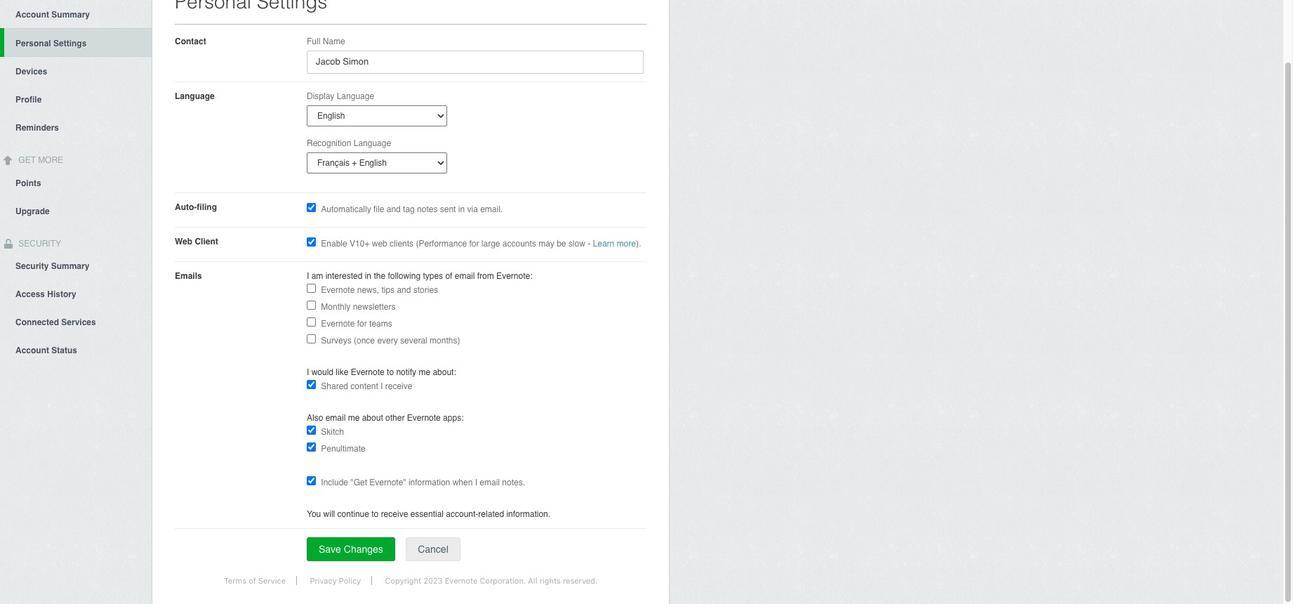 Task type: locate. For each thing, give the bounding box(es) containing it.
privacy policy link
[[299, 576, 372, 585]]

0 horizontal spatial in
[[365, 271, 372, 281]]

recognition language
[[307, 138, 391, 148]]

of
[[446, 271, 453, 281], [249, 576, 256, 585]]

me right notify
[[419, 367, 431, 377]]

account-
[[446, 509, 479, 519]]

summary for security summary
[[51, 262, 89, 271]]

and down 'following'
[[397, 285, 411, 295]]

for left the 'large'
[[469, 239, 479, 249]]

learn more link
[[593, 239, 636, 249]]

language
[[175, 91, 215, 101], [337, 91, 374, 101], [354, 138, 391, 148]]

evernote right other
[[407, 413, 441, 423]]

1 account from the top
[[15, 10, 49, 20]]

language right recognition
[[354, 138, 391, 148]]

receive down evernote"
[[381, 509, 408, 519]]

for
[[469, 239, 479, 249], [357, 319, 367, 329]]

security summary
[[15, 262, 89, 271]]

in left the
[[365, 271, 372, 281]]

account for account status
[[15, 346, 49, 356]]

1 horizontal spatial in
[[458, 204, 465, 214]]

name
[[323, 37, 345, 46]]

1 vertical spatial me
[[348, 413, 360, 423]]

several
[[400, 336, 428, 346]]

email.
[[480, 204, 503, 214]]

filing
[[197, 202, 217, 212]]

automatically file and tag notes sent in via email.
[[321, 204, 503, 214]]

0 vertical spatial of
[[446, 271, 453, 281]]

information.
[[507, 509, 551, 519]]

evernote up surveys
[[321, 319, 355, 329]]

slow
[[569, 239, 586, 249]]

Monthly newsletters checkbox
[[307, 301, 316, 310]]

1 vertical spatial to
[[372, 509, 379, 519]]

related
[[479, 509, 504, 519]]

evernote up shared content i receive
[[351, 367, 385, 377]]

1 vertical spatial receive
[[381, 509, 408, 519]]

accounts
[[503, 239, 536, 249]]

1 vertical spatial email
[[326, 413, 346, 423]]

(performance
[[416, 239, 467, 249]]

2 account from the top
[[15, 346, 49, 356]]

security up security summary
[[16, 239, 61, 248]]

access
[[15, 290, 45, 299]]

continue
[[338, 509, 369, 519]]

None button
[[406, 537, 461, 561]]

security
[[16, 239, 61, 248], [15, 262, 49, 271]]

also email me about other evernote apps:
[[307, 413, 464, 423]]

summary
[[52, 10, 90, 20], [51, 262, 89, 271]]

summary up personal settings link
[[52, 10, 90, 20]]

you
[[307, 509, 321, 519]]

to left notify
[[387, 367, 394, 377]]

2 horizontal spatial email
[[480, 478, 500, 487]]

stories
[[414, 285, 438, 295]]

of right terms
[[249, 576, 256, 585]]

interested
[[326, 271, 363, 281]]

all
[[528, 576, 538, 585]]

may
[[539, 239, 555, 249]]

penultimate
[[321, 444, 366, 454]]

account summary link
[[0, 0, 152, 28]]

summary up 'access history' link at left
[[51, 262, 89, 271]]

information
[[409, 478, 450, 487]]

2 vertical spatial email
[[480, 478, 500, 487]]

privacy
[[310, 576, 337, 585]]

learn
[[593, 239, 615, 249]]

reminders link
[[0, 113, 152, 141]]

1 vertical spatial for
[[357, 319, 367, 329]]

None checkbox
[[307, 237, 316, 247]]

receive down notify
[[385, 381, 413, 391]]

0 horizontal spatial to
[[372, 509, 379, 519]]

notify
[[396, 367, 417, 377]]

clients
[[390, 239, 414, 249]]

to
[[387, 367, 394, 377], [372, 509, 379, 519]]

language right display
[[337, 91, 374, 101]]

security up access
[[15, 262, 49, 271]]

for up (once
[[357, 319, 367, 329]]

auto-
[[175, 202, 197, 212]]

tag
[[403, 204, 415, 214]]

summary for account summary
[[52, 10, 90, 20]]

copyright
[[385, 576, 421, 585]]

1 vertical spatial security
[[15, 262, 49, 271]]

newsletters
[[353, 302, 396, 312]]

status
[[52, 346, 77, 356]]

0 vertical spatial receive
[[385, 381, 413, 391]]

Include "Get Evernote" information when I email notes. checkbox
[[307, 476, 316, 485]]

receive
[[385, 381, 413, 391], [381, 509, 408, 519]]

1 vertical spatial summary
[[51, 262, 89, 271]]

evernote down interested
[[321, 285, 355, 295]]

0 vertical spatial summary
[[52, 10, 90, 20]]

evernote
[[321, 285, 355, 295], [321, 319, 355, 329], [351, 367, 385, 377], [407, 413, 441, 423], [445, 576, 478, 585]]

client
[[195, 237, 218, 247]]

security summary link
[[0, 252, 152, 280]]

i left am in the left top of the page
[[307, 271, 309, 281]]

account
[[15, 10, 49, 20], [15, 346, 49, 356]]

following
[[388, 271, 421, 281]]

evernote:
[[497, 271, 533, 281]]

connected services link
[[0, 308, 152, 336]]

account down connected
[[15, 346, 49, 356]]

settings
[[53, 38, 87, 48]]

1 vertical spatial of
[[249, 576, 256, 585]]

tips
[[382, 285, 395, 295]]

email left notes. on the left bottom
[[480, 478, 500, 487]]

0 vertical spatial for
[[469, 239, 479, 249]]

account status link
[[0, 336, 152, 364]]

will
[[323, 509, 335, 519]]

you will continue to receive essential account-related information.
[[307, 509, 551, 519]]

me left "about"
[[348, 413, 360, 423]]

points
[[15, 178, 41, 188]]

would
[[312, 367, 334, 377]]

surveys
[[321, 336, 352, 346]]

reminders
[[15, 123, 59, 133]]

account up personal at top
[[15, 10, 49, 20]]

0 vertical spatial me
[[419, 367, 431, 377]]

language for recognition
[[354, 138, 391, 148]]

surveys (once every several months)
[[321, 336, 460, 346]]

in
[[458, 204, 465, 214], [365, 271, 372, 281]]

contact
[[175, 37, 206, 46]]

terms of service
[[224, 576, 286, 585]]

every
[[377, 336, 398, 346]]

1 vertical spatial account
[[15, 346, 49, 356]]

0 vertical spatial to
[[387, 367, 394, 377]]

Full Name text field
[[307, 51, 644, 74]]

0 vertical spatial in
[[458, 204, 465, 214]]

profile link
[[0, 85, 152, 113]]

and right file
[[387, 204, 401, 214]]

0 vertical spatial security
[[16, 239, 61, 248]]

of right the types
[[446, 271, 453, 281]]

emails
[[175, 271, 202, 281]]

0 vertical spatial account
[[15, 10, 49, 20]]

Penultimate checkbox
[[307, 442, 316, 452]]

display
[[307, 91, 335, 101]]

1 horizontal spatial of
[[446, 271, 453, 281]]

to right continue
[[372, 509, 379, 519]]

email up 'skitch'
[[326, 413, 346, 423]]

months)
[[430, 336, 460, 346]]

email left from
[[455, 271, 475, 281]]

0 vertical spatial email
[[455, 271, 475, 281]]

0 horizontal spatial me
[[348, 413, 360, 423]]

in left via
[[458, 204, 465, 214]]

corporation.
[[480, 576, 526, 585]]

None submit
[[307, 537, 395, 561]]



Task type: vqa. For each thing, say whether or not it's contained in the screenshot.
'search field' inside "Main" "element"
no



Task type: describe. For each thing, give the bounding box(es) containing it.
account for account summary
[[15, 10, 49, 20]]

automatically
[[321, 204, 371, 214]]

points link
[[0, 168, 152, 196]]

be
[[557, 239, 566, 249]]

account status
[[15, 346, 77, 356]]

notes.
[[502, 478, 525, 487]]

types
[[423, 271, 443, 281]]

evernote for teams
[[321, 319, 392, 329]]

Evernote news, tips and stories checkbox
[[307, 284, 316, 293]]

include "get evernote" information when i email notes.
[[321, 478, 525, 487]]

0 horizontal spatial of
[[249, 576, 256, 585]]

1 vertical spatial in
[[365, 271, 372, 281]]

privacy policy
[[310, 576, 361, 585]]

upgrade
[[15, 206, 50, 216]]

connected
[[15, 318, 59, 328]]

history
[[47, 290, 76, 299]]

i right when
[[475, 478, 478, 487]]

access history
[[15, 290, 76, 299]]

access history link
[[0, 280, 152, 308]]

upgrade link
[[0, 196, 152, 224]]

(once
[[354, 336, 375, 346]]

personal settings link
[[4, 28, 152, 57]]

services
[[61, 318, 96, 328]]

Shared content I receive checkbox
[[307, 380, 316, 389]]

about
[[362, 413, 383, 423]]

about:
[[433, 367, 456, 377]]

account summary
[[15, 10, 90, 20]]

news,
[[357, 285, 379, 295]]

i up shared content i receive option
[[307, 367, 309, 377]]

evernote news, tips and stories
[[321, 285, 438, 295]]

from
[[477, 271, 494, 281]]

monthly
[[321, 302, 351, 312]]

personal settings
[[15, 38, 87, 48]]

"get
[[351, 478, 367, 487]]

1 horizontal spatial to
[[387, 367, 394, 377]]

Evernote for teams checkbox
[[307, 317, 316, 327]]

0 horizontal spatial email
[[326, 413, 346, 423]]

more
[[617, 239, 636, 249]]

devices link
[[0, 57, 152, 85]]

terms of service link
[[213, 576, 297, 585]]

0 vertical spatial and
[[387, 204, 401, 214]]

language for display
[[337, 91, 374, 101]]

security for security summary
[[15, 262, 49, 271]]

evernote right 2023
[[445, 576, 478, 585]]

notes
[[417, 204, 438, 214]]

1 horizontal spatial email
[[455, 271, 475, 281]]

full
[[307, 37, 321, 46]]

also
[[307, 413, 323, 423]]

get
[[18, 155, 36, 165]]

1 vertical spatial and
[[397, 285, 411, 295]]

shared content i receive
[[321, 381, 413, 391]]

0 horizontal spatial for
[[357, 319, 367, 329]]

the
[[374, 271, 386, 281]]

enable
[[321, 239, 347, 249]]

monthly newsletters
[[321, 302, 396, 312]]

web client
[[175, 237, 218, 247]]

1 horizontal spatial for
[[469, 239, 479, 249]]

am
[[312, 271, 323, 281]]

terms
[[224, 576, 247, 585]]

like
[[336, 367, 349, 377]]

v10+
[[350, 239, 370, 249]]

Automatically file and tag notes sent in via email. checkbox
[[307, 203, 316, 212]]

Surveys (once every several months) checkbox
[[307, 334, 316, 343]]

shared
[[321, 381, 348, 391]]

i am interested in the following types of email from evernote:
[[307, 271, 533, 281]]

service
[[258, 576, 286, 585]]

1 horizontal spatial me
[[419, 367, 431, 377]]

language down the contact
[[175, 91, 215, 101]]

security for security
[[16, 239, 61, 248]]

teams
[[369, 319, 392, 329]]

connected services
[[15, 318, 96, 328]]

policy
[[339, 576, 361, 585]]

rights
[[540, 576, 561, 585]]

skitch
[[321, 427, 344, 437]]

-
[[588, 239, 591, 249]]

i down i would like evernote to notify me about:
[[381, 381, 383, 391]]

i would like evernote to notify me about:
[[307, 367, 456, 377]]

web
[[372, 239, 388, 249]]

enable v10+ web clients (performance for large accounts may be slow - learn more ).
[[321, 239, 641, 249]]

devices
[[15, 67, 47, 76]]

recognition
[[307, 138, 351, 148]]

auto-filing
[[175, 202, 217, 212]]

Skitch checkbox
[[307, 426, 316, 435]]

full name
[[307, 37, 345, 46]]

essential
[[411, 509, 444, 519]]

).
[[636, 239, 641, 249]]

other
[[386, 413, 405, 423]]

file
[[374, 204, 384, 214]]

display language
[[307, 91, 374, 101]]

profile
[[15, 95, 42, 105]]

more
[[38, 155, 63, 165]]



